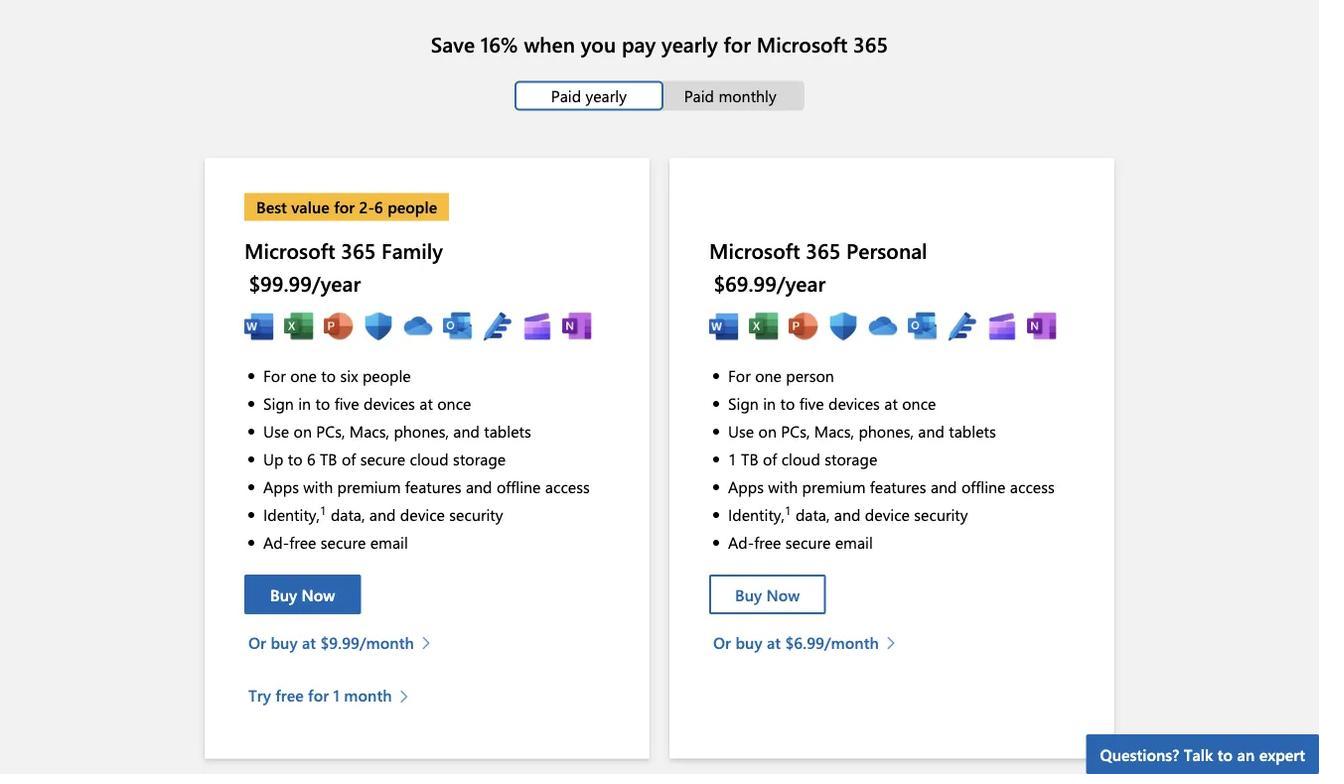 Task type: describe. For each thing, give the bounding box(es) containing it.
premium inside for one person sign in to five devices at once use on pcs, macs, phones, and tablets 1 tb of cloud storage apps with premium features and offline access identity, 1 data, and device security ad-free secure email
[[802, 476, 866, 497]]

2-
[[359, 196, 374, 218]]

offline inside for one person sign in to five devices at once use on pcs, macs, phones, and tablets 1 tb of cloud storage apps with premium features and offline access identity, 1 data, and device security ad-free secure email
[[962, 476, 1006, 497]]

$6.99/month
[[785, 632, 879, 653]]

for one to six people sign in to five devices at once use on pcs, macs, phones, and tablets up to 6 tb of secure cloud storage apps with premium features and offline access identity, 1 data, and device security ad-free secure email
[[263, 365, 590, 553]]

five inside for one person sign in to five devices at once use on pcs, macs, phones, and tablets 1 tb of cloud storage apps with premium features and offline access identity, 1 data, and device security ad-free secure email
[[799, 392, 824, 414]]

paid monthly
[[684, 85, 777, 106]]

to left six
[[321, 365, 336, 386]]

buy for $69.99/year
[[735, 584, 762, 606]]

ad- inside for one person sign in to five devices at once use on pcs, macs, phones, and tablets 1 tb of cloud storage apps with premium features and offline access identity, 1 data, and device security ad-free secure email
[[728, 531, 754, 553]]

or buy at $9.99/month
[[248, 632, 414, 653]]

ms editor image
[[483, 312, 513, 342]]

person
[[786, 365, 834, 386]]

2 ms outlook image from the left
[[908, 312, 938, 342]]

family
[[382, 237, 443, 264]]

tb inside for one person sign in to five devices at once use on pcs, macs, phones, and tablets 1 tb of cloud storage apps with premium features and offline access identity, 1 data, and device security ad-free secure email
[[741, 448, 759, 469]]

sign inside for one to six people sign in to five devices at once use on pcs, macs, phones, and tablets up to 6 tb of secure cloud storage apps with premium features and offline access identity, 1 data, and device security ad-free secure email
[[263, 392, 294, 414]]

storage inside for one person sign in to five devices at once use on pcs, macs, phones, and tablets 1 tb of cloud storage apps with premium features and offline access identity, 1 data, and device security ad-free secure email
[[825, 448, 877, 469]]

cloud inside for one person sign in to five devices at once use on pcs, macs, phones, and tablets 1 tb of cloud storage apps with premium features and offline access identity, 1 data, and device security ad-free secure email
[[782, 448, 820, 469]]

buy for microsoft 365 family
[[270, 584, 297, 606]]

1 horizontal spatial 6
[[374, 196, 383, 218]]

apps inside for one to six people sign in to five devices at once use on pcs, macs, phones, and tablets up to 6 tb of secure cloud storage apps with premium features and offline access identity, 1 data, and device security ad-free secure email
[[263, 476, 299, 497]]

now for $69.99/year
[[766, 584, 800, 606]]

expert
[[1259, 744, 1305, 765]]

ms powerpoint image
[[324, 312, 354, 342]]

or buy at $6.99/month
[[713, 632, 879, 653]]

at inside for one to six people sign in to five devices at once use on pcs, macs, phones, and tablets up to 6 tb of secure cloud storage apps with premium features and offline access identity, 1 data, and device security ad-free secure email
[[420, 392, 433, 414]]

buy now for $69.99/year
[[735, 584, 800, 606]]

buy now link for $69.99/year
[[709, 575, 826, 615]]

yearly inside learn more about microsoft 365 home plans. tab list
[[586, 85, 627, 106]]

or for microsoft 365 family
[[248, 632, 266, 653]]

ms word image
[[709, 312, 739, 342]]

use inside for one person sign in to five devices at once use on pcs, macs, phones, and tablets 1 tb of cloud storage apps with premium features and offline access identity, 1 data, and device security ad-free secure email
[[728, 420, 754, 442]]

once inside for one person sign in to five devices at once use on pcs, macs, phones, and tablets 1 tb of cloud storage apps with premium features and offline access identity, 1 data, and device security ad-free secure email
[[902, 392, 936, 414]]

1 ms outlook image from the left
[[443, 312, 473, 342]]

2 ms defender image from the left
[[829, 312, 858, 342]]

in inside for one to six people sign in to five devices at once use on pcs, macs, phones, and tablets up to 6 tb of secure cloud storage apps with premium features and offline access identity, 1 data, and device security ad-free secure email
[[298, 392, 311, 414]]

learn more about microsoft 365 home plans. tab list
[[24, 81, 1295, 111]]

paid monthly link
[[656, 81, 805, 111]]

pcs, inside for one person sign in to five devices at once use on pcs, macs, phones, and tablets 1 tb of cloud storage apps with premium features and offline access identity, 1 data, and device security ad-free secure email
[[781, 420, 810, 442]]

365 for microsoft 365 personal $69.99/year
[[806, 237, 841, 264]]

you
[[581, 30, 616, 58]]

device inside for one to six people sign in to five devices at once use on pcs, macs, phones, and tablets up to 6 tb of secure cloud storage apps with premium features and offline access identity, 1 data, and device security ad-free secure email
[[400, 504, 445, 525]]

try free for 1 month
[[248, 685, 392, 706]]

buy for microsoft 365 family
[[271, 632, 298, 653]]

tb inside for one to six people sign in to five devices at once use on pcs, macs, phones, and tablets up to 6 tb of secure cloud storage apps with premium features and offline access identity, 1 data, and device security ad-free secure email
[[320, 448, 337, 469]]

storage inside for one to six people sign in to five devices at once use on pcs, macs, phones, and tablets up to 6 tb of secure cloud storage apps with premium features and offline access identity, 1 data, and device security ad-free secure email
[[453, 448, 506, 469]]

for one person sign in to five devices at once use on pcs, macs, phones, and tablets 1 tb of cloud storage apps with premium features and offline access identity, 1 data, and device security ad-free secure email
[[728, 365, 1055, 553]]

identity, inside for one person sign in to five devices at once use on pcs, macs, phones, and tablets 1 tb of cloud storage apps with premium features and offline access identity, 1 data, and device security ad-free secure email
[[728, 504, 785, 525]]

secure inside for one person sign in to five devices at once use on pcs, macs, phones, and tablets 1 tb of cloud storage apps with premium features and offline access identity, 1 data, and device security ad-free secure email
[[786, 531, 831, 553]]

$69.99/year
[[714, 270, 826, 297]]

on inside for one person sign in to five devices at once use on pcs, macs, phones, and tablets 1 tb of cloud storage apps with premium features and offline access identity, 1 data, and device security ad-free secure email
[[759, 420, 777, 442]]

now for microsoft 365 family
[[302, 584, 335, 606]]

$9.99/month
[[320, 632, 414, 653]]

offline inside for one to six people sign in to five devices at once use on pcs, macs, phones, and tablets up to 6 tb of secure cloud storage apps with premium features and offline access identity, 1 data, and device security ad-free secure email
[[497, 476, 541, 497]]

best value for 2-6 people
[[256, 196, 437, 218]]

data, inside for one to six people sign in to five devices at once use on pcs, macs, phones, and tablets up to 6 tb of secure cloud storage apps with premium features and offline access identity, 1 data, and device security ad-free secure email
[[331, 504, 365, 525]]

microsoft up the monthly
[[757, 30, 848, 58]]

free inside for one to six people sign in to five devices at once use on pcs, macs, phones, and tablets up to 6 tb of secure cloud storage apps with premium features and offline access identity, 1 data, and device security ad-free secure email
[[289, 531, 316, 553]]

1 inside for one to six people sign in to five devices at once use on pcs, macs, phones, and tablets up to 6 tb of secure cloud storage apps with premium features and offline access identity, 1 data, and device security ad-free secure email
[[320, 502, 326, 518]]

ms editor image
[[948, 312, 978, 342]]

buy now for microsoft 365 family
[[270, 584, 335, 606]]

2 ms excel image from the left
[[749, 312, 779, 342]]

1 ms onedrive image from the left
[[403, 312, 433, 342]]

premium inside for one to six people sign in to five devices at once use on pcs, macs, phones, and tablets up to 6 tb of secure cloud storage apps with premium features and offline access identity, 1 data, and device security ad-free secure email
[[337, 476, 401, 497]]

questions?
[[1100, 744, 1179, 765]]

or buy at $9.99/month button
[[248, 623, 441, 663]]

paid yearly link
[[514, 81, 663, 111]]

an
[[1237, 744, 1255, 765]]

on inside for one to six people sign in to five devices at once use on pcs, macs, phones, and tablets up to 6 tb of secure cloud storage apps with premium features and offline access identity, 1 data, and device security ad-free secure email
[[294, 420, 312, 442]]

talk
[[1184, 744, 1213, 765]]

use inside for one to six people sign in to five devices at once use on pcs, macs, phones, and tablets up to 6 tb of secure cloud storage apps with premium features and offline access identity, 1 data, and device security ad-free secure email
[[263, 420, 289, 442]]

for for for one to six people
[[263, 365, 286, 386]]

of inside for one to six people sign in to five devices at once use on pcs, macs, phones, and tablets up to 6 tb of secure cloud storage apps with premium features and offline access identity, 1 data, and device security ad-free secure email
[[342, 448, 356, 469]]



Task type: locate. For each thing, give the bounding box(es) containing it.
2 horizontal spatial for
[[724, 30, 751, 58]]

now
[[302, 584, 335, 606], [766, 584, 800, 606]]

access inside for one to six people sign in to five devices at once use on pcs, macs, phones, and tablets up to 6 tb of secure cloud storage apps with premium features and offline access identity, 1 data, and device security ad-free secure email
[[545, 476, 590, 497]]

at
[[420, 392, 433, 414], [884, 392, 898, 414], [302, 632, 316, 653], [767, 632, 781, 653]]

ms excel image left ms powerpoint image at the top of the page
[[284, 312, 314, 342]]

questions? talk to an expert button
[[1086, 735, 1319, 775]]

1 devices from the left
[[364, 392, 415, 414]]

identity, inside for one to six people sign in to five devices at once use on pcs, macs, phones, and tablets up to 6 tb of secure cloud storage apps with premium features and offline access identity, 1 data, and device security ad-free secure email
[[263, 504, 320, 525]]

6
[[374, 196, 383, 218], [307, 448, 315, 469]]

365 inside microsoft 365 family $99.99/year
[[341, 237, 376, 264]]

microsoft for microsoft 365 family $99.99/year
[[244, 237, 335, 264]]

0 horizontal spatial storage
[[453, 448, 506, 469]]

0 horizontal spatial paid
[[551, 85, 581, 106]]

0 horizontal spatial premium
[[337, 476, 401, 497]]

1 or from the left
[[248, 632, 266, 653]]

1
[[728, 448, 737, 469], [320, 502, 326, 518], [785, 502, 791, 518], [333, 685, 340, 706]]

ms excel image left ms powerpoint icon on the right top of page
[[749, 312, 779, 342]]

1 horizontal spatial ms onenote image
[[1027, 312, 1057, 342]]

one
[[290, 365, 317, 386], [755, 365, 782, 386]]

offline
[[497, 476, 541, 497], [962, 476, 1006, 497]]

or for $69.99/year
[[713, 632, 731, 653]]

2 macs, from the left
[[814, 420, 854, 442]]

0 horizontal spatial ms clipchamp image
[[523, 312, 552, 342]]

2 vertical spatial for
[[308, 685, 329, 706]]

1 horizontal spatial identity,
[[728, 504, 785, 525]]

buy now link for microsoft 365 family
[[244, 575, 361, 615]]

one for sign
[[290, 365, 317, 386]]

buy up try
[[271, 632, 298, 653]]

ms clipchamp image right ms editor image
[[523, 312, 552, 342]]

sign down ms word icon
[[728, 392, 759, 414]]

of
[[342, 448, 356, 469], [763, 448, 777, 469]]

ms onenote image right ms editor icon
[[1027, 312, 1057, 342]]

2 buy now link from the left
[[709, 575, 826, 615]]

yearly right pay on the top of the page
[[662, 30, 718, 58]]

1 horizontal spatial ms clipchamp image
[[987, 312, 1017, 342]]

1 email from the left
[[370, 531, 408, 553]]

apps
[[263, 476, 299, 497], [728, 476, 764, 497]]

2 now from the left
[[766, 584, 800, 606]]

sign up up
[[263, 392, 294, 414]]

0 horizontal spatial use
[[263, 420, 289, 442]]

and
[[453, 420, 480, 442], [918, 420, 945, 442], [466, 476, 492, 497], [931, 476, 957, 497], [369, 504, 396, 525], [834, 504, 861, 525]]

1 ms excel image from the left
[[284, 312, 314, 342]]

now up or buy at $9.99/month
[[302, 584, 335, 606]]

tablets inside for one person sign in to five devices at once use on pcs, macs, phones, and tablets 1 tb of cloud storage apps with premium features and offline access identity, 1 data, and device security ad-free secure email
[[949, 420, 996, 442]]

questions? talk to an expert
[[1100, 744, 1305, 765]]

ad-
[[263, 531, 289, 553], [728, 531, 754, 553]]

1 horizontal spatial ms defender image
[[829, 312, 858, 342]]

1 identity, from the left
[[263, 504, 320, 525]]

1 use from the left
[[263, 420, 289, 442]]

six
[[340, 365, 358, 386]]

in
[[298, 392, 311, 414], [763, 392, 776, 414]]

1 horizontal spatial once
[[902, 392, 936, 414]]

2 premium from the left
[[802, 476, 866, 497]]

0 horizontal spatial email
[[370, 531, 408, 553]]

one inside for one person sign in to five devices at once use on pcs, macs, phones, and tablets 1 tb of cloud storage apps with premium features and offline access identity, 1 data, and device security ad-free secure email
[[755, 365, 782, 386]]

1 access from the left
[[545, 476, 590, 497]]

1 storage from the left
[[453, 448, 506, 469]]

five down six
[[335, 392, 359, 414]]

for
[[724, 30, 751, 58], [334, 196, 355, 218], [308, 685, 329, 706]]

0 horizontal spatial buy now
[[270, 584, 335, 606]]

1 ms defender image from the left
[[364, 312, 393, 342]]

2 data, from the left
[[796, 504, 830, 525]]

security
[[449, 504, 503, 525], [914, 504, 968, 525]]

buy
[[270, 584, 297, 606], [735, 584, 762, 606]]

for inside for one to six people sign in to five devices at once use on pcs, macs, phones, and tablets up to 6 tb of secure cloud storage apps with premium features and offline access identity, 1 data, and device security ad-free secure email
[[263, 365, 286, 386]]

email inside for one to six people sign in to five devices at once use on pcs, macs, phones, and tablets up to 6 tb of secure cloud storage apps with premium features and offline access identity, 1 data, and device security ad-free secure email
[[370, 531, 408, 553]]

0 horizontal spatial ad-
[[263, 531, 289, 553]]

buy now link
[[244, 575, 361, 615], [709, 575, 826, 615]]

when
[[524, 30, 575, 58]]

2 buy from the left
[[735, 584, 762, 606]]

phones,
[[394, 420, 449, 442], [859, 420, 914, 442]]

ms clipchamp image
[[523, 312, 552, 342], [987, 312, 1017, 342]]

at inside for one person sign in to five devices at once use on pcs, macs, phones, and tablets 1 tb of cloud storage apps with premium features and offline access identity, 1 data, and device security ad-free secure email
[[884, 392, 898, 414]]

365 inside microsoft 365 personal $69.99/year
[[806, 237, 841, 264]]

0 horizontal spatial 365
[[341, 237, 376, 264]]

people right six
[[362, 365, 411, 386]]

ms word image
[[244, 312, 274, 342]]

features inside for one person sign in to five devices at once use on pcs, macs, phones, and tablets 1 tb of cloud storage apps with premium features and offline access identity, 1 data, and device security ad-free secure email
[[870, 476, 926, 497]]

security inside for one person sign in to five devices at once use on pcs, macs, phones, and tablets 1 tb of cloud storage apps with premium features and offline access identity, 1 data, and device security ad-free secure email
[[914, 504, 968, 525]]

0 horizontal spatial in
[[298, 392, 311, 414]]

for left 2-
[[334, 196, 355, 218]]

1 horizontal spatial phones,
[[859, 420, 914, 442]]

ms onedrive image down the family
[[403, 312, 433, 342]]

to
[[321, 365, 336, 386], [315, 392, 330, 414], [780, 392, 795, 414], [288, 448, 303, 469], [1218, 744, 1233, 765]]

1 horizontal spatial pcs,
[[781, 420, 810, 442]]

1 in from the left
[[298, 392, 311, 414]]

microsoft
[[757, 30, 848, 58], [244, 237, 335, 264], [709, 237, 800, 264]]

1 vertical spatial for
[[334, 196, 355, 218]]

1 horizontal spatial 365
[[806, 237, 841, 264]]

free inside try free for 1 month link
[[275, 685, 304, 706]]

email inside for one person sign in to five devices at once use on pcs, macs, phones, and tablets 1 tb of cloud storage apps with premium features and offline access identity, 1 data, and device security ad-free secure email
[[835, 531, 873, 553]]

free
[[289, 531, 316, 553], [754, 531, 781, 553], [275, 685, 304, 706]]

1 security from the left
[[449, 504, 503, 525]]

2 use from the left
[[728, 420, 754, 442]]

for down ms word image
[[263, 365, 286, 386]]

to inside dropdown button
[[1218, 744, 1233, 765]]

1 tablets from the left
[[484, 420, 531, 442]]

devices inside for one to six people sign in to five devices at once use on pcs, macs, phones, and tablets up to 6 tb of secure cloud storage apps with premium features and offline access identity, 1 data, and device security ad-free secure email
[[364, 392, 415, 414]]

2 buy now from the left
[[735, 584, 800, 606]]

people inside for one to six people sign in to five devices at once use on pcs, macs, phones, and tablets up to 6 tb of secure cloud storage apps with premium features and offline access identity, 1 data, and device security ad-free secure email
[[362, 365, 411, 386]]

ms onedrive image
[[403, 312, 433, 342], [868, 312, 898, 342]]

month
[[344, 685, 392, 706]]

2 ms clipchamp image from the left
[[987, 312, 1017, 342]]

0 horizontal spatial device
[[400, 504, 445, 525]]

of inside for one person sign in to five devices at once use on pcs, macs, phones, and tablets 1 tb of cloud storage apps with premium features and offline access identity, 1 data, and device security ad-free secure email
[[763, 448, 777, 469]]

1 data, from the left
[[331, 504, 365, 525]]

macs,
[[350, 420, 389, 442], [814, 420, 854, 442]]

1 horizontal spatial macs,
[[814, 420, 854, 442]]

to inside for one person sign in to five devices at once use on pcs, macs, phones, and tablets 1 tb of cloud storage apps with premium features and offline access identity, 1 data, and device security ad-free secure email
[[780, 392, 795, 414]]

2 five from the left
[[799, 392, 824, 414]]

device
[[400, 504, 445, 525], [865, 504, 910, 525]]

paid for paid monthly
[[684, 85, 714, 106]]

pcs,
[[316, 420, 345, 442], [781, 420, 810, 442]]

ms onenote image right ms editor image
[[562, 312, 592, 342]]

microsoft inside microsoft 365 family $99.99/year
[[244, 237, 335, 264]]

1 horizontal spatial sign
[[728, 392, 759, 414]]

0 horizontal spatial apps
[[263, 476, 299, 497]]

paid
[[551, 85, 581, 106], [684, 85, 714, 106]]

1 horizontal spatial premium
[[802, 476, 866, 497]]

ms outlook image
[[443, 312, 473, 342], [908, 312, 938, 342]]

1 vertical spatial yearly
[[586, 85, 627, 106]]

0 horizontal spatial access
[[545, 476, 590, 497]]

0 horizontal spatial tablets
[[484, 420, 531, 442]]

one for to
[[755, 365, 782, 386]]

2 storage from the left
[[825, 448, 877, 469]]

0 horizontal spatial one
[[290, 365, 317, 386]]

ms defender image right ms powerpoint icon on the right top of page
[[829, 312, 858, 342]]

2 or from the left
[[713, 632, 731, 653]]

for
[[263, 365, 286, 386], [728, 365, 751, 386]]

365 for microsoft 365 family $99.99/year
[[341, 237, 376, 264]]

2 with from the left
[[768, 476, 798, 497]]

1 ms clipchamp image from the left
[[523, 312, 552, 342]]

buy now link up or buy at $9.99/month
[[244, 575, 361, 615]]

five
[[335, 392, 359, 414], [799, 392, 824, 414]]

2 pcs, from the left
[[781, 420, 810, 442]]

yearly
[[662, 30, 718, 58], [586, 85, 627, 106]]

2 phones, from the left
[[859, 420, 914, 442]]

features inside for one to six people sign in to five devices at once use on pcs, macs, phones, and tablets up to 6 tb of secure cloud storage apps with premium features and offline access identity, 1 data, and device security ad-free secure email
[[405, 476, 461, 497]]

2 offline from the left
[[962, 476, 1006, 497]]

2 horizontal spatial 365
[[853, 30, 888, 58]]

paid down when
[[551, 85, 581, 106]]

1 horizontal spatial yearly
[[662, 30, 718, 58]]

tb
[[320, 448, 337, 469], [741, 448, 759, 469]]

for left month
[[308, 685, 329, 706]]

0 horizontal spatial ms outlook image
[[443, 312, 473, 342]]

0 horizontal spatial with
[[303, 476, 333, 497]]

1 horizontal spatial devices
[[829, 392, 880, 414]]

2 tablets from the left
[[949, 420, 996, 442]]

2 of from the left
[[763, 448, 777, 469]]

features
[[405, 476, 461, 497], [870, 476, 926, 497]]

data, inside for one person sign in to five devices at once use on pcs, macs, phones, and tablets 1 tb of cloud storage apps with premium features and offline access identity, 1 data, and device security ad-free secure email
[[796, 504, 830, 525]]

1 horizontal spatial apps
[[728, 476, 764, 497]]

2 ms onenote image from the left
[[1027, 312, 1057, 342]]

1 with from the left
[[303, 476, 333, 497]]

0 horizontal spatial ms defender image
[[364, 312, 393, 342]]

macs, down six
[[350, 420, 389, 442]]

1 horizontal spatial buy
[[736, 632, 762, 653]]

0 horizontal spatial features
[[405, 476, 461, 497]]

1 apps from the left
[[263, 476, 299, 497]]

1 five from the left
[[335, 392, 359, 414]]

1 paid from the left
[[551, 85, 581, 106]]

with inside for one to six people sign in to five devices at once use on pcs, macs, phones, and tablets up to 6 tb of secure cloud storage apps with premium features and offline access identity, 1 data, and device security ad-free secure email
[[303, 476, 333, 497]]

1 once from the left
[[437, 392, 471, 414]]

tablets inside for one to six people sign in to five devices at once use on pcs, macs, phones, and tablets up to 6 tb of secure cloud storage apps with premium features and offline access identity, 1 data, and device security ad-free secure email
[[484, 420, 531, 442]]

1 on from the left
[[294, 420, 312, 442]]

0 horizontal spatial of
[[342, 448, 356, 469]]

apps inside for one person sign in to five devices at once use on pcs, macs, phones, and tablets 1 tb of cloud storage apps with premium features and offline access identity, 1 data, and device security ad-free secure email
[[728, 476, 764, 497]]

devices
[[364, 392, 415, 414], [829, 392, 880, 414]]

2 devices from the left
[[829, 392, 880, 414]]

0 horizontal spatial pcs,
[[316, 420, 345, 442]]

1 horizontal spatial in
[[763, 392, 776, 414]]

1 horizontal spatial buy
[[735, 584, 762, 606]]

premium
[[337, 476, 401, 497], [802, 476, 866, 497]]

buy for $69.99/year
[[736, 632, 762, 653]]

2 one from the left
[[755, 365, 782, 386]]

6 up the family
[[374, 196, 383, 218]]

one left person
[[755, 365, 782, 386]]

use
[[263, 420, 289, 442], [728, 420, 754, 442]]

buy up 'or buy at $6.99/month'
[[735, 584, 762, 606]]

1 ms onenote image from the left
[[562, 312, 592, 342]]

2 cloud from the left
[[782, 448, 820, 469]]

ms clipchamp image right ms editor icon
[[987, 312, 1017, 342]]

0 horizontal spatial offline
[[497, 476, 541, 497]]

1 vertical spatial 6
[[307, 448, 315, 469]]

to left an
[[1218, 744, 1233, 765]]

identity,
[[263, 504, 320, 525], [728, 504, 785, 525]]

1 horizontal spatial ms onedrive image
[[868, 312, 898, 342]]

macs, inside for one person sign in to five devices at once use on pcs, macs, phones, and tablets 1 tb of cloud storage apps with premium features and offline access identity, 1 data, and device security ad-free secure email
[[814, 420, 854, 442]]

1 buy from the left
[[271, 632, 298, 653]]

ms excel image
[[284, 312, 314, 342], [749, 312, 779, 342]]

1 horizontal spatial access
[[1010, 476, 1055, 497]]

2 ad- from the left
[[728, 531, 754, 553]]

1 buy now link from the left
[[244, 575, 361, 615]]

or buy at $6.99/month button
[[713, 623, 906, 663]]

1 horizontal spatial now
[[766, 584, 800, 606]]

try free for 1 month link
[[248, 676, 419, 716]]

1 horizontal spatial ms excel image
[[749, 312, 779, 342]]

five inside for one to six people sign in to five devices at once use on pcs, macs, phones, and tablets up to 6 tb of secure cloud storage apps with premium features and offline access identity, 1 data, and device security ad-free secure email
[[335, 392, 359, 414]]

people
[[388, 196, 437, 218], [362, 365, 411, 386]]

2 paid from the left
[[684, 85, 714, 106]]

1 horizontal spatial features
[[870, 476, 926, 497]]

microsoft for microsoft 365 personal $69.99/year
[[709, 237, 800, 264]]

365
[[853, 30, 888, 58], [341, 237, 376, 264], [806, 237, 841, 264]]

buy now
[[270, 584, 335, 606], [735, 584, 800, 606]]

macs, inside for one to six people sign in to five devices at once use on pcs, macs, phones, and tablets up to 6 tb of secure cloud storage apps with premium features and offline access identity, 1 data, and device security ad-free secure email
[[350, 420, 389, 442]]

save 16% when you pay yearly for microsoft 365
[[431, 30, 888, 58]]

device inside for one person sign in to five devices at once use on pcs, macs, phones, and tablets 1 tb of cloud storage apps with premium features and offline access identity, 1 data, and device security ad-free secure email
[[865, 504, 910, 525]]

1 horizontal spatial buy now link
[[709, 575, 826, 615]]

2 in from the left
[[763, 392, 776, 414]]

1 horizontal spatial five
[[799, 392, 824, 414]]

once
[[437, 392, 471, 414], [902, 392, 936, 414]]

ms defender image
[[364, 312, 393, 342], [829, 312, 858, 342]]

to down ms powerpoint image at the top of the page
[[315, 392, 330, 414]]

people up the family
[[388, 196, 437, 218]]

0 horizontal spatial on
[[294, 420, 312, 442]]

0 horizontal spatial ms excel image
[[284, 312, 314, 342]]

with
[[303, 476, 333, 497], [768, 476, 798, 497]]

2 apps from the left
[[728, 476, 764, 497]]

0 horizontal spatial buy now link
[[244, 575, 361, 615]]

1 horizontal spatial buy now
[[735, 584, 800, 606]]

2 access from the left
[[1010, 476, 1055, 497]]

2 for from the left
[[728, 365, 751, 386]]

1 macs, from the left
[[350, 420, 389, 442]]

1 sign from the left
[[263, 392, 294, 414]]

0 horizontal spatial phones,
[[394, 420, 449, 442]]

one left six
[[290, 365, 317, 386]]

up
[[263, 448, 284, 469]]

microsoft 365 family $99.99/year
[[244, 237, 443, 297]]

microsoft up $69.99/year
[[709, 237, 800, 264]]

to right up
[[288, 448, 303, 469]]

0 horizontal spatial tb
[[320, 448, 337, 469]]

1 horizontal spatial offline
[[962, 476, 1006, 497]]

now up 'or buy at $6.99/month'
[[766, 584, 800, 606]]

0 horizontal spatial ms onenote image
[[562, 312, 592, 342]]

ms defender image right ms powerpoint image at the top of the page
[[364, 312, 393, 342]]

for up paid monthly
[[724, 30, 751, 58]]

access inside for one person sign in to five devices at once use on pcs, macs, phones, and tablets 1 tb of cloud storage apps with premium features and offline access identity, 1 data, and device security ad-free secure email
[[1010, 476, 1055, 497]]

1 horizontal spatial ms outlook image
[[908, 312, 938, 342]]

0 horizontal spatial security
[[449, 504, 503, 525]]

buy up or buy at $9.99/month
[[270, 584, 297, 606]]

devices inside for one person sign in to five devices at once use on pcs, macs, phones, and tablets 1 tb of cloud storage apps with premium features and offline access identity, 1 data, and device security ad-free secure email
[[829, 392, 880, 414]]

free inside for one person sign in to five devices at once use on pcs, macs, phones, and tablets 1 tb of cloud storage apps with premium features and offline access identity, 1 data, and device security ad-free secure email
[[754, 531, 781, 553]]

buy now up or buy at $9.99/month
[[270, 584, 335, 606]]

access
[[545, 476, 590, 497], [1010, 476, 1055, 497]]

0 horizontal spatial or
[[248, 632, 266, 653]]

1 buy from the left
[[270, 584, 297, 606]]

0 horizontal spatial for
[[263, 365, 286, 386]]

pcs, down person
[[781, 420, 810, 442]]

ms powerpoint image
[[789, 312, 819, 342]]

data,
[[331, 504, 365, 525], [796, 504, 830, 525]]

for for best value for 2-6 people
[[334, 196, 355, 218]]

2 tb from the left
[[741, 448, 759, 469]]

1 horizontal spatial tablets
[[949, 420, 996, 442]]

0 horizontal spatial identity,
[[263, 504, 320, 525]]

tablets
[[484, 420, 531, 442], [949, 420, 996, 442]]

2 email from the left
[[835, 531, 873, 553]]

1 tb from the left
[[320, 448, 337, 469]]

0 horizontal spatial five
[[335, 392, 359, 414]]

$99.99/year
[[249, 270, 361, 297]]

1 device from the left
[[400, 504, 445, 525]]

1 horizontal spatial with
[[768, 476, 798, 497]]

macs, down person
[[814, 420, 854, 442]]

phones, inside for one to six people sign in to five devices at once use on pcs, macs, phones, and tablets up to 6 tb of secure cloud storage apps with premium features and offline access identity, 1 data, and device security ad-free secure email
[[394, 420, 449, 442]]

2 buy from the left
[[736, 632, 762, 653]]

1 horizontal spatial for
[[334, 196, 355, 218]]

0 horizontal spatial once
[[437, 392, 471, 414]]

0 horizontal spatial sign
[[263, 392, 294, 414]]

email
[[370, 531, 408, 553], [835, 531, 873, 553]]

2 ms onedrive image from the left
[[868, 312, 898, 342]]

1 one from the left
[[290, 365, 317, 386]]

once inside for one to six people sign in to five devices at once use on pcs, macs, phones, and tablets up to 6 tb of secure cloud storage apps with premium features and offline access identity, 1 data, and device security ad-free secure email
[[437, 392, 471, 414]]

1 horizontal spatial of
[[763, 448, 777, 469]]

1 horizontal spatial email
[[835, 531, 873, 553]]

1 now from the left
[[302, 584, 335, 606]]

sign inside for one person sign in to five devices at once use on pcs, macs, phones, and tablets 1 tb of cloud storage apps with premium features and offline access identity, 1 data, and device security ad-free secure email
[[728, 392, 759, 414]]

1 horizontal spatial for
[[728, 365, 751, 386]]

6 inside for one to six people sign in to five devices at once use on pcs, macs, phones, and tablets up to 6 tb of secure cloud storage apps with premium features and offline access identity, 1 data, and device security ad-free secure email
[[307, 448, 315, 469]]

ms outlook image left ms editor image
[[443, 312, 473, 342]]

for for for one person
[[728, 365, 751, 386]]

pcs, inside for one to six people sign in to five devices at once use on pcs, macs, phones, and tablets up to 6 tb of secure cloud storage apps with premium features and offline access identity, 1 data, and device security ad-free secure email
[[316, 420, 345, 442]]

1 horizontal spatial device
[[865, 504, 910, 525]]

for down ms word icon
[[728, 365, 751, 386]]

in inside for one person sign in to five devices at once use on pcs, macs, phones, and tablets 1 tb of cloud storage apps with premium features and offline access identity, 1 data, and device security ad-free secure email
[[763, 392, 776, 414]]

1 horizontal spatial cloud
[[782, 448, 820, 469]]

0 vertical spatial people
[[388, 196, 437, 218]]

1 horizontal spatial on
[[759, 420, 777, 442]]

2 on from the left
[[759, 420, 777, 442]]

0 horizontal spatial buy
[[271, 632, 298, 653]]

save
[[431, 30, 475, 58]]

1 premium from the left
[[337, 476, 401, 497]]

phones, inside for one person sign in to five devices at once use on pcs, macs, phones, and tablets 1 tb of cloud storage apps with premium features and offline access identity, 1 data, and device security ad-free secure email
[[859, 420, 914, 442]]

to down person
[[780, 392, 795, 414]]

0 horizontal spatial cloud
[[410, 448, 449, 469]]

1 horizontal spatial ad-
[[728, 531, 754, 553]]

paid left the monthly
[[684, 85, 714, 106]]

buy
[[271, 632, 298, 653], [736, 632, 762, 653]]

pcs, down six
[[316, 420, 345, 442]]

1 of from the left
[[342, 448, 356, 469]]

microsoft up "$99.99/year"
[[244, 237, 335, 264]]

with inside for one person sign in to five devices at once use on pcs, macs, phones, and tablets 1 tb of cloud storage apps with premium features and offline access identity, 1 data, and device security ad-free secure email
[[768, 476, 798, 497]]

2 once from the left
[[902, 392, 936, 414]]

16%
[[481, 30, 518, 58]]

1 horizontal spatial paid
[[684, 85, 714, 106]]

sign
[[263, 392, 294, 414], [728, 392, 759, 414]]

1 horizontal spatial use
[[728, 420, 754, 442]]

pay
[[622, 30, 656, 58]]

1 cloud from the left
[[410, 448, 449, 469]]

ms onedrive image down personal
[[868, 312, 898, 342]]

1 horizontal spatial or
[[713, 632, 731, 653]]

yearly down you
[[586, 85, 627, 106]]

1 horizontal spatial data,
[[796, 504, 830, 525]]

1 ad- from the left
[[263, 531, 289, 553]]

1 offline from the left
[[497, 476, 541, 497]]

0 vertical spatial yearly
[[662, 30, 718, 58]]

for inside for one person sign in to five devices at once use on pcs, macs, phones, and tablets 1 tb of cloud storage apps with premium features and offline access identity, 1 data, and device security ad-free secure email
[[728, 365, 751, 386]]

paid yearly
[[551, 85, 627, 106]]

2 sign from the left
[[728, 392, 759, 414]]

buy now link up 'or buy at $6.99/month'
[[709, 575, 826, 615]]

2 identity, from the left
[[728, 504, 785, 525]]

monthly
[[719, 85, 777, 106]]

0 horizontal spatial for
[[308, 685, 329, 706]]

security inside for one to six people sign in to five devices at once use on pcs, macs, phones, and tablets up to 6 tb of secure cloud storage apps with premium features and offline access identity, 1 data, and device security ad-free secure email
[[449, 504, 503, 525]]

0 horizontal spatial data,
[[331, 504, 365, 525]]

2 device from the left
[[865, 504, 910, 525]]

1 phones, from the left
[[394, 420, 449, 442]]

value
[[291, 196, 330, 218]]

1 vertical spatial people
[[362, 365, 411, 386]]

1 horizontal spatial storage
[[825, 448, 877, 469]]

1 for from the left
[[263, 365, 286, 386]]

0 horizontal spatial buy
[[270, 584, 297, 606]]

secure
[[360, 448, 406, 469], [321, 531, 366, 553], [786, 531, 831, 553]]

microsoft 365 personal $69.99/year
[[709, 237, 927, 297]]

2 security from the left
[[914, 504, 968, 525]]

0 vertical spatial for
[[724, 30, 751, 58]]

1 horizontal spatial security
[[914, 504, 968, 525]]

0 horizontal spatial 6
[[307, 448, 315, 469]]

best
[[256, 196, 287, 218]]

one inside for one to six people sign in to five devices at once use on pcs, macs, phones, and tablets up to 6 tb of secure cloud storage apps with premium features and offline access identity, 1 data, and device security ad-free secure email
[[290, 365, 317, 386]]

buy now up 'or buy at $6.99/month'
[[735, 584, 800, 606]]

ms onenote image
[[562, 312, 592, 342], [1027, 312, 1057, 342]]

0 horizontal spatial now
[[302, 584, 335, 606]]

for for try free for 1 month
[[308, 685, 329, 706]]

1 features from the left
[[405, 476, 461, 497]]

0 horizontal spatial yearly
[[586, 85, 627, 106]]

microsoft inside microsoft 365 personal $69.99/year
[[709, 237, 800, 264]]

0 horizontal spatial ms onedrive image
[[403, 312, 433, 342]]

cloud
[[410, 448, 449, 469], [782, 448, 820, 469]]

ms outlook image left ms editor icon
[[908, 312, 938, 342]]

storage
[[453, 448, 506, 469], [825, 448, 877, 469]]

on
[[294, 420, 312, 442], [759, 420, 777, 442]]

1 pcs, from the left
[[316, 420, 345, 442]]

ad- inside for one to six people sign in to five devices at once use on pcs, macs, phones, and tablets up to 6 tb of secure cloud storage apps with premium features and offline access identity, 1 data, and device security ad-free secure email
[[263, 531, 289, 553]]

try
[[248, 685, 271, 706]]

buy left $6.99/month
[[736, 632, 762, 653]]

paid for paid yearly
[[551, 85, 581, 106]]

five down person
[[799, 392, 824, 414]]

or
[[248, 632, 266, 653], [713, 632, 731, 653]]

2 features from the left
[[870, 476, 926, 497]]

0 horizontal spatial macs,
[[350, 420, 389, 442]]

personal
[[846, 237, 927, 264]]

1 buy now from the left
[[270, 584, 335, 606]]

0 horizontal spatial devices
[[364, 392, 415, 414]]

cloud inside for one to six people sign in to five devices at once use on pcs, macs, phones, and tablets up to 6 tb of secure cloud storage apps with premium features and offline access identity, 1 data, and device security ad-free secure email
[[410, 448, 449, 469]]

6 right up
[[307, 448, 315, 469]]



Task type: vqa. For each thing, say whether or not it's contained in the screenshot.
channel
no



